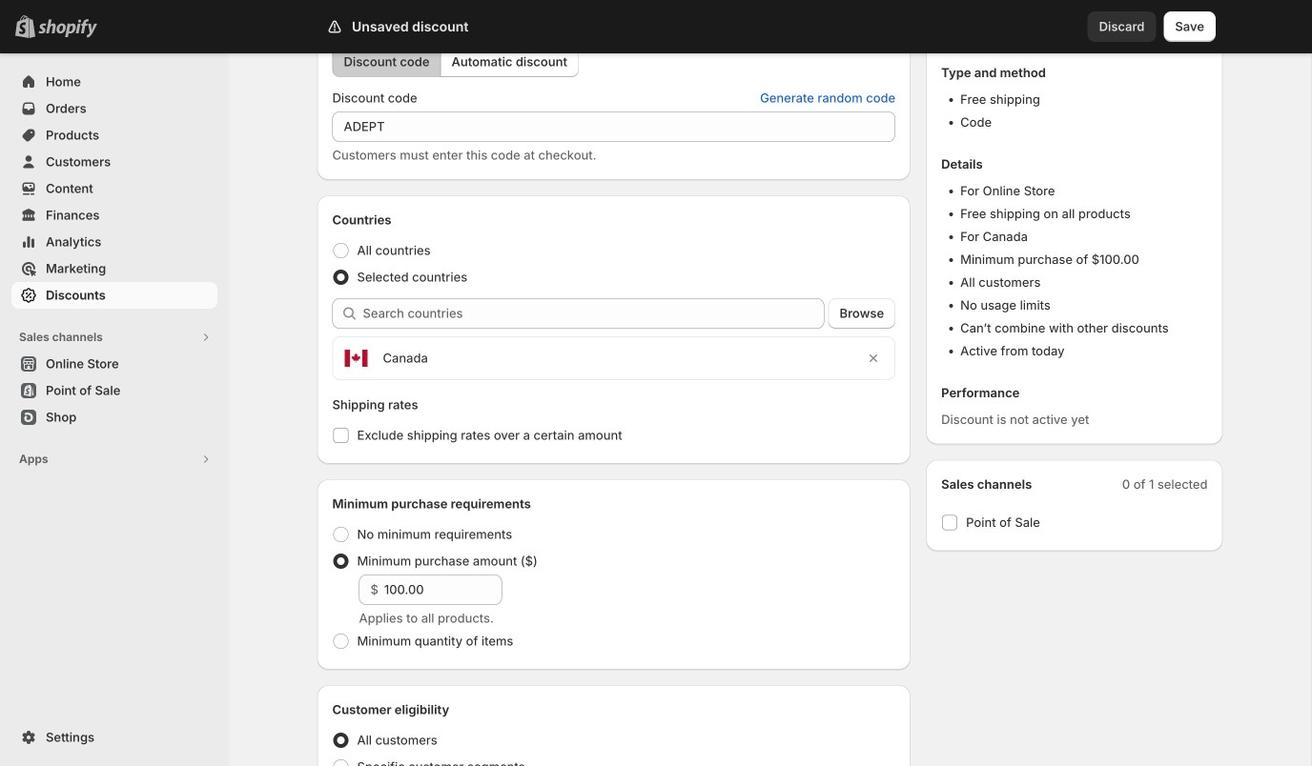 Task type: describe. For each thing, give the bounding box(es) containing it.
Search countries text field
[[363, 299, 825, 329]]

0.00 text field
[[384, 575, 502, 606]]



Task type: vqa. For each thing, say whether or not it's contained in the screenshot.
the '0.00' Text Box
yes



Task type: locate. For each thing, give the bounding box(es) containing it.
None text field
[[332, 112, 896, 142]]

shopify image
[[38, 19, 97, 38]]



